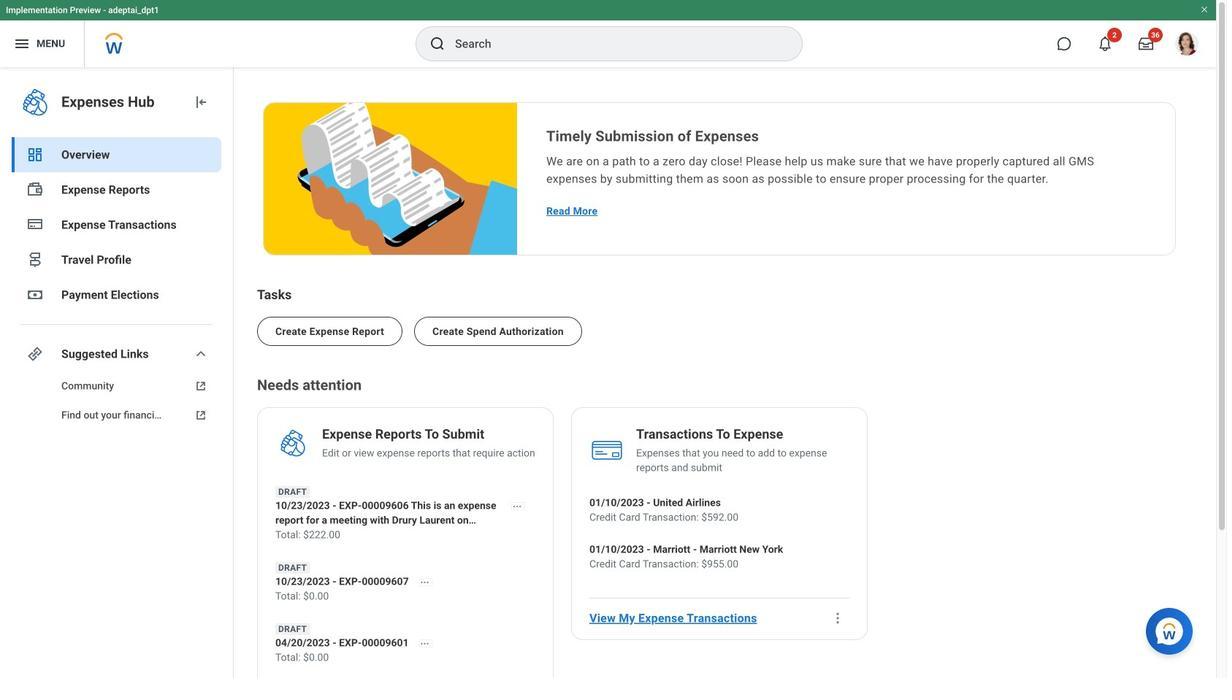 Task type: locate. For each thing, give the bounding box(es) containing it.
task pay image
[[26, 181, 44, 199]]

credit card transaction: $592.00 element
[[589, 511, 738, 525]]

navigation pane region
[[0, 67, 234, 679]]

profile logan mcneil image
[[1175, 32, 1199, 58]]

total: $0.00 element
[[275, 589, 443, 604], [275, 651, 443, 665]]

transformation import image
[[192, 93, 210, 111]]

expenses that you need to add to expense reports and submit element
[[636, 446, 849, 475]]

10/23/2023 - exp-00009606 this is an expense report for a meeting with drury laurent on 10/23/23 element
[[275, 499, 535, 528]]

chevron down small image
[[192, 345, 210, 363]]

total: $222.00 element
[[275, 528, 535, 543]]

dashboard image
[[26, 146, 44, 164]]

inbox large image
[[1139, 37, 1153, 51]]

2 total: $0.00 element from the top
[[275, 651, 443, 665]]

related actions image
[[420, 639, 430, 649]]

related actions image inside 10/23/2023 - exp-00009607 element
[[420, 578, 430, 588]]

1 horizontal spatial related actions image
[[512, 502, 522, 512]]

list
[[257, 305, 1182, 346]]

1 total: $0.00 element from the top
[[275, 589, 443, 604]]

total: $0.00 element down related actions icon
[[275, 651, 443, 665]]

credit card transaction: $955.00 element
[[589, 557, 783, 572]]

related actions image
[[512, 502, 522, 512], [420, 578, 430, 588]]

0 horizontal spatial related actions image
[[420, 578, 430, 588]]

banner
[[0, 0, 1216, 67]]

1 vertical spatial total: $0.00 element
[[275, 651, 443, 665]]

timeline milestone image
[[26, 251, 44, 269]]

transactions to expense element
[[636, 426, 783, 446]]

0 vertical spatial total: $0.00 element
[[275, 589, 443, 604]]

related actions image inside 10/23/2023 - exp-00009606 this is an expense report for a meeting with drury laurent on 10/23/23 element
[[512, 502, 522, 512]]

total: $0.00 element up 04/20/2023 - exp-00009601 'element'
[[275, 589, 443, 604]]

0 vertical spatial related actions image
[[512, 502, 522, 512]]

expenses hub element
[[61, 92, 180, 112]]

1 vertical spatial related actions image
[[420, 578, 430, 588]]



Task type: vqa. For each thing, say whether or not it's contained in the screenshot.
task pay Icon
yes



Task type: describe. For each thing, give the bounding box(es) containing it.
credit card image
[[26, 215, 44, 233]]

dollar image
[[26, 286, 44, 304]]

ext link image
[[192, 379, 210, 394]]

expense reports to submit element
[[322, 426, 484, 446]]

related actions vertical image
[[830, 611, 845, 626]]

link image
[[26, 345, 44, 363]]

search image
[[429, 35, 446, 53]]

edit or view expense reports that require action element
[[322, 446, 535, 461]]

related actions image for 10/23/2023 - exp-00009607 element
[[420, 578, 430, 588]]

total: $0.00 element for related actions image within the 10/23/2023 - exp-00009607 element
[[275, 589, 443, 604]]

close environment banner image
[[1200, 5, 1209, 14]]

justify image
[[13, 35, 31, 53]]

timely submission of expenses element
[[546, 126, 1146, 147]]

04/20/2023 - exp-00009601 element
[[275, 636, 443, 651]]

ext link image
[[192, 408, 210, 423]]

notifications large image
[[1098, 37, 1112, 51]]

related actions image for 10/23/2023 - exp-00009606 this is an expense report for a meeting with drury laurent on 10/23/23 element
[[512, 502, 522, 512]]

Search Workday  search field
[[455, 28, 772, 60]]

10/23/2023 - exp-00009607 element
[[275, 575, 443, 589]]

total: $0.00 element for related actions icon
[[275, 651, 443, 665]]



